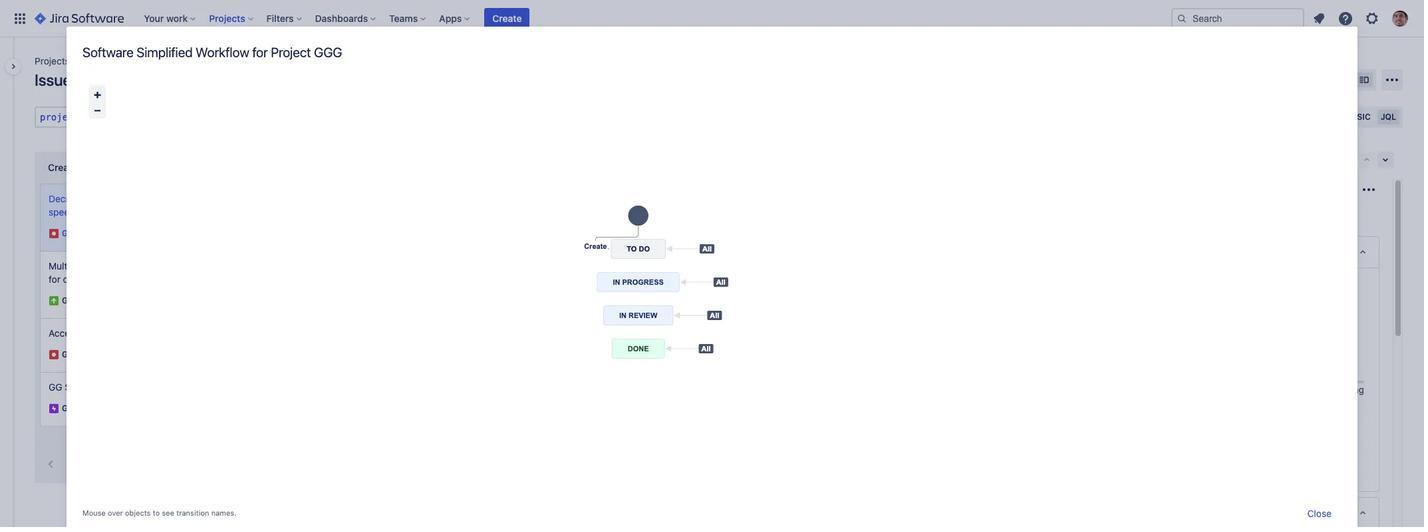 Task type: vqa. For each thing, say whether or not it's contained in the screenshot.
the top Bug ELEMENT
no



Task type: describe. For each thing, give the bounding box(es) containing it.
work
[[729, 287, 750, 298]]

1 vertical spatial accessibility
[[49, 327, 102, 339]]

objects
[[125, 508, 151, 517]]

epic image
[[49, 403, 59, 414]]

create
[[493, 12, 522, 24]]

ggg- for accessibility options
[[62, 350, 84, 360]]

basic
[[1347, 112, 1371, 122]]

ggg- for decreasing accessibility slider speed
[[62, 229, 84, 239]]

gg
[[49, 381, 62, 393]]

detail
[[1306, 75, 1334, 85]]

guillermo's
[[86, 55, 134, 67]]

accessibility options
[[49, 327, 138, 339]]

primary element
[[8, 0, 1172, 37]]

bug image
[[49, 228, 59, 239]]

view
[[1336, 75, 1357, 85]]

press
[[1179, 81, 1202, 92]]

while @jamesonjames and @pearsonpear get their accts setup; this will be the subtask to help organize their work
[[258, 287, 750, 298]]

the workflow designer may not behave correctly at your current browser zoom level, press ⌘ + 0 to reset it.
[[1179, 55, 1371, 92]]

game
[[102, 274, 126, 285]]

accessibility inside decreasing accessibility slider speed
[[100, 193, 153, 204]]

guillermo's gone: the game link
[[86, 53, 209, 69]]

this
[[537, 287, 553, 298]]

browser
[[1285, 68, 1320, 79]]

and
[[361, 287, 377, 298]]

game
[[184, 55, 209, 67]]

ggg- for gg start screen
[[62, 404, 84, 414]]

–
[[94, 104, 101, 116]]

simplified
[[137, 45, 193, 60]]

give
[[103, 498, 122, 510]]

– button
[[89, 102, 106, 118]]

ggg-4
[[62, 296, 89, 306]]

multiple
[[49, 260, 83, 272]]

jql
[[1381, 112, 1397, 122]]

at
[[1219, 68, 1228, 79]]

close
[[1308, 508, 1332, 519]]

4
[[84, 296, 89, 306]]

organize
[[668, 287, 705, 298]]

help
[[648, 287, 666, 298]]

+ –
[[94, 87, 101, 116]]

improvement image
[[49, 295, 59, 306]]

create button
[[485, 8, 530, 29]]

designer
[[1239, 55, 1276, 66]]

ggg-3
[[62, 350, 89, 360]]

feedback
[[125, 498, 166, 510]]

ggg-5
[[62, 229, 89, 239]]

be
[[571, 287, 582, 298]]

Add a comment… field
[[290, 434, 954, 460]]

1
[[84, 404, 88, 414]]

the inside 'the workflow designer may not behave correctly at your current browser zoom level, press ⌘ + 0 to reset it.'
[[1179, 55, 1195, 66]]

⌘
[[1205, 81, 1213, 92]]

transition
[[176, 508, 209, 517]]

screen for multiple
[[109, 260, 139, 272]]

start for multiple
[[85, 260, 106, 272]]

correctly
[[1179, 68, 1217, 79]]

bug image
[[49, 349, 59, 360]]

it.
[[1268, 81, 1276, 92]]

software
[[83, 45, 134, 60]]

level,
[[1349, 68, 1371, 79]]

projects link
[[35, 53, 70, 69]]

different
[[63, 274, 100, 285]]

your
[[1230, 68, 1249, 79]]

ggg
[[314, 45, 342, 60]]

behave
[[1315, 55, 1346, 66]]

gone:
[[137, 55, 162, 67]]

0
[[1224, 81, 1230, 92]]

give feedback
[[103, 498, 166, 510]]



Task type: locate. For each thing, give the bounding box(es) containing it.
1 horizontal spatial to
[[637, 287, 645, 298]]

for
[[252, 45, 268, 60], [49, 274, 61, 285]]

+ button
[[89, 85, 106, 102]]

while
[[258, 287, 282, 298]]

0 vertical spatial for
[[252, 45, 268, 60]]

5
[[84, 229, 89, 239]]

to inside 'the workflow designer may not behave correctly at your current browser zoom level, press ⌘ + 0 to reset it.'
[[1232, 81, 1241, 92]]

start for gg
[[65, 381, 86, 393]]

screen for gg
[[88, 381, 118, 393]]

see
[[162, 508, 174, 517]]

accessibility
[[100, 193, 153, 204], [49, 327, 102, 339]]

to
[[1232, 81, 1241, 92], [637, 287, 645, 298], [153, 508, 160, 517]]

1 horizontal spatial +
[[1216, 81, 1221, 92]]

remaining
[[1320, 384, 1365, 395]]

accts
[[482, 287, 506, 298]]

0 vertical spatial start
[[85, 260, 106, 272]]

software simplified workflow for project ggg
[[83, 45, 342, 60]]

@jamesonjames
[[284, 287, 359, 298]]

the up correctly
[[1179, 55, 1195, 66]]

may
[[1278, 55, 1296, 66]]

over
[[108, 508, 123, 517]]

their
[[461, 287, 480, 298], [707, 287, 727, 298]]

search image
[[1177, 13, 1188, 24]]

detail view
[[1306, 75, 1357, 85]]

+
[[1216, 81, 1221, 92], [94, 87, 101, 101]]

1 vertical spatial screen
[[88, 381, 118, 393]]

0 horizontal spatial for
[[49, 274, 61, 285]]

the
[[584, 287, 598, 298]]

1 vertical spatial start
[[65, 381, 86, 393]]

+ left 0
[[1216, 81, 1221, 92]]

0 horizontal spatial +
[[94, 87, 101, 101]]

start inside multiple start screen backgrounds for different game states
[[85, 260, 106, 272]]

speed
[[49, 206, 75, 218]]

project
[[271, 45, 311, 60]]

multiple start screen backgrounds for different game states
[[49, 260, 197, 285]]

+ inside 'the workflow designer may not behave correctly at your current browser zoom level, press ⌘ + 0 to reset it.'
[[1216, 81, 1221, 92]]

0 vertical spatial screen
[[109, 260, 139, 272]]

1 horizontal spatial their
[[707, 287, 727, 298]]

ggg- right bug image
[[62, 229, 84, 239]]

screen down 3
[[88, 381, 118, 393]]

screen inside multiple start screen backgrounds for different game states
[[109, 260, 139, 272]]

create banner
[[0, 0, 1425, 37]]

0 horizontal spatial to
[[153, 508, 160, 517]]

slider
[[156, 193, 180, 204]]

ggg- right "improvement" icon
[[62, 296, 84, 306]]

the
[[1179, 55, 1195, 66], [165, 55, 181, 67]]

4 ggg- from the top
[[62, 404, 84, 414]]

close button
[[1301, 502, 1340, 524]]

for inside multiple start screen backgrounds for different game states
[[49, 274, 61, 285]]

workflow
[[196, 45, 249, 60]]

jira software image
[[35, 10, 124, 26], [35, 10, 124, 26]]

to right 0
[[1232, 81, 1241, 92]]

accessibility left slider
[[100, 193, 153, 204]]

0 vertical spatial accessibility
[[100, 193, 153, 204]]

ggg-1
[[62, 404, 88, 414]]

ggg- right bug icon
[[62, 350, 84, 360]]

options
[[105, 327, 138, 339]]

projects
[[35, 55, 70, 67]]

screen
[[109, 260, 139, 272], [88, 381, 118, 393]]

ggg-
[[62, 229, 84, 239], [62, 296, 84, 306], [62, 350, 84, 360], [62, 404, 84, 414]]

accessibility up ggg-3
[[49, 327, 102, 339]]

subtask
[[601, 287, 634, 298]]

0 vertical spatial to
[[1232, 81, 1241, 92]]

start
[[85, 260, 106, 272], [65, 381, 86, 393]]

start right the gg
[[65, 381, 86, 393]]

to left help
[[637, 287, 645, 298]]

backgrounds
[[141, 260, 197, 272]]

Search field
[[1172, 8, 1305, 29]]

the left game
[[165, 55, 181, 67]]

1 horizontal spatial for
[[252, 45, 268, 60]]

3 ggg- from the top
[[62, 350, 84, 360]]

1 vertical spatial for
[[49, 274, 61, 285]]

workflow
[[1197, 55, 1236, 66]]

states
[[128, 274, 155, 285]]

get
[[444, 287, 458, 298]]

mouse
[[83, 508, 106, 517]]

their left work
[[707, 287, 727, 298]]

setup;
[[508, 287, 535, 298]]

mouse over objects to see transition names.
[[83, 508, 237, 517]]

screen up the game
[[109, 260, 139, 272]]

1 vertical spatial to
[[637, 287, 645, 298]]

their right get at the left
[[461, 287, 480, 298]]

zoom
[[1322, 68, 1346, 79]]

2 ggg- from the top
[[62, 296, 84, 306]]

2 horizontal spatial to
[[1232, 81, 1241, 92]]

0 horizontal spatial the
[[165, 55, 181, 67]]

decreasing
[[49, 193, 97, 204]]

to left see
[[153, 508, 160, 517]]

1 ggg- from the top
[[62, 229, 84, 239]]

0 horizontal spatial their
[[461, 287, 480, 298]]

issues
[[35, 71, 79, 89]]

for left project
[[252, 45, 268, 60]]

will
[[555, 287, 569, 298]]

guillermo's gone: the game
[[86, 55, 209, 67]]

2 vertical spatial to
[[153, 508, 160, 517]]

current
[[1252, 68, 1283, 79]]

start up different
[[85, 260, 106, 272]]

ggg- right epic image
[[62, 404, 84, 414]]

1 horizontal spatial the
[[1179, 55, 1195, 66]]

not
[[1299, 55, 1313, 66]]

give feedback button
[[76, 494, 174, 515]]

decreasing accessibility slider speed
[[49, 193, 180, 218]]

3
[[84, 350, 89, 360]]

2 their from the left
[[707, 287, 727, 298]]

@pearsonpear
[[380, 287, 442, 298]]

for down multiple
[[49, 274, 61, 285]]

ggg- for multiple start screen backgrounds for different game states
[[62, 296, 84, 306]]

gg start screen
[[49, 381, 118, 393]]

1 their from the left
[[461, 287, 480, 298]]

names.
[[211, 508, 237, 517]]

the inside guillermo's gone: the game link
[[165, 55, 181, 67]]

reset
[[1243, 81, 1265, 92]]

+ up – at the left top
[[94, 87, 101, 101]]



